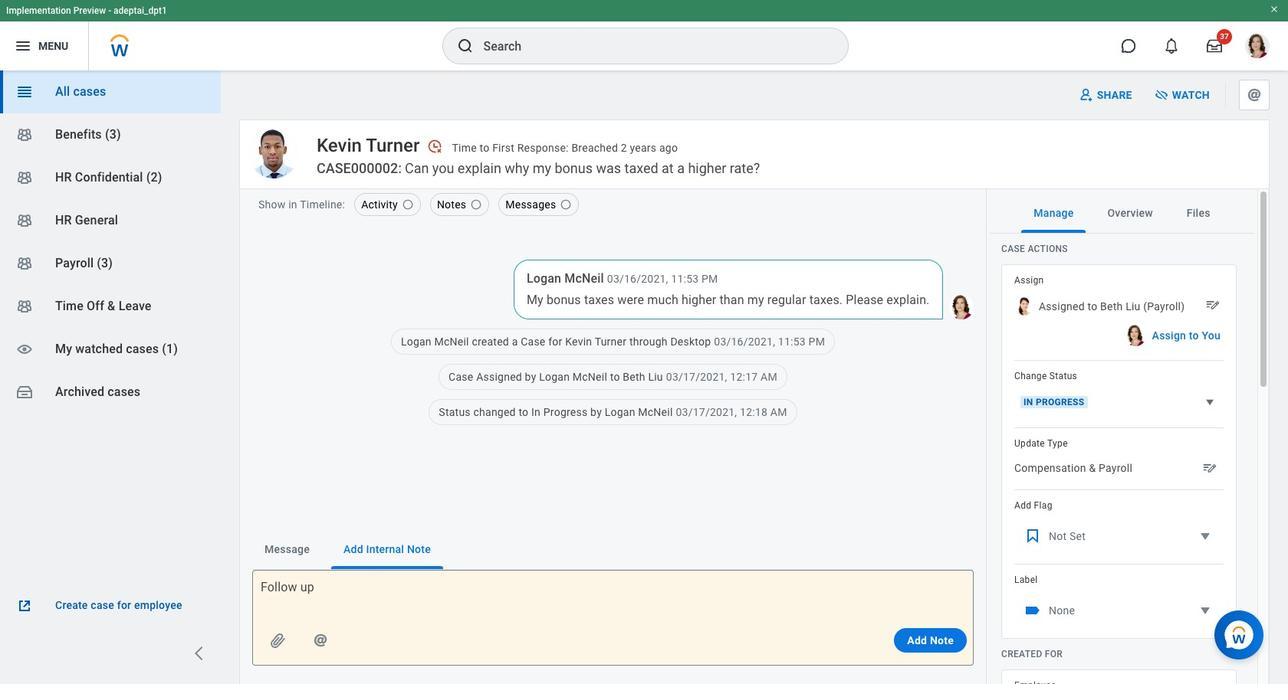 Task type: vqa. For each thing, say whether or not it's contained in the screenshot.
top the Export to Excel 'image'
no



Task type: locate. For each thing, give the bounding box(es) containing it.
1 vertical spatial contact card matrix manager image
[[15, 212, 34, 230]]

am for 03/17/2021, 12:17 am
[[761, 371, 777, 383]]

1 horizontal spatial my
[[747, 293, 764, 307]]

mcneil left the created
[[434, 336, 469, 348]]

logan down 'case assigned by logan mcneil to beth liu 03/17/2021, 12:17 am'
[[605, 406, 635, 419]]

benefits (3)
[[55, 127, 121, 142]]

1 vertical spatial assign
[[1152, 330, 1186, 342]]

time for time off & leave
[[55, 299, 84, 314]]

0 horizontal spatial kevin
[[317, 135, 362, 156]]

0 horizontal spatial tab list
[[252, 530, 974, 570]]

1 horizontal spatial by
[[591, 406, 602, 419]]

&
[[107, 299, 115, 314], [1089, 462, 1096, 475]]

general
[[75, 213, 118, 228]]

37
[[1220, 32, 1229, 41]]

progress down change status
[[1036, 397, 1085, 408]]

(3) down the hr general link
[[97, 256, 113, 271]]

3 radio mobile image from the left
[[560, 199, 572, 211]]

contact card matrix manager image inside payroll (3) 'link'
[[15, 255, 34, 273]]

hr for hr general
[[55, 213, 72, 228]]

created for
[[1001, 649, 1063, 660]]

hr general
[[55, 213, 118, 228]]

higher left rate?
[[688, 160, 726, 176]]

assigned down actions
[[1039, 301, 1085, 313]]

message button
[[252, 530, 322, 570]]

turner up 'case assigned by logan mcneil to beth liu 03/17/2021, 12:17 am'
[[595, 336, 627, 348]]

1 vertical spatial bonus
[[547, 293, 581, 307]]

1 horizontal spatial &
[[1089, 462, 1096, 475]]

bonus down time to first response: breached 2 years ago
[[555, 160, 593, 176]]

kevin down taxes
[[565, 336, 592, 348]]

0 horizontal spatial radio mobile image
[[402, 199, 414, 211]]

time inside case header element
[[452, 142, 477, 154]]

my right than
[[747, 293, 764, 307]]

case down the created
[[449, 371, 473, 383]]

03/16/2021,
[[607, 273, 668, 285], [714, 336, 775, 348]]

tab list for add internal note tab panel at the bottom of page
[[252, 530, 974, 570]]

status changed to in progress by logan mcneil 03/17/2021, 12:18 am
[[439, 406, 787, 419]]

to left first
[[480, 142, 490, 154]]

time left off
[[55, 299, 84, 314]]

03/17/2021, down desktop at the right of the page
[[666, 371, 727, 383]]

response:
[[517, 142, 569, 154]]

my left taxes
[[527, 293, 544, 307]]

logan mcneil 03/16/2021, 11:53 pm my bonus taxes were much higher than my regular taxes. please explain.
[[527, 271, 930, 307]]

3 contact card matrix manager image from the top
[[15, 255, 34, 273]]

0 vertical spatial my
[[527, 293, 544, 307]]

create case for employee
[[55, 600, 182, 612]]

my inside case header element
[[533, 160, 551, 176]]

03/17/2021, for 03/17/2021, 12:17 am
[[666, 371, 727, 383]]

text edit image for assigned to beth liu (payroll)
[[1205, 298, 1221, 313]]

0 vertical spatial case
[[1001, 244, 1025, 255]]

0 vertical spatial cases
[[73, 84, 106, 99]]

liu inside the assigned to beth liu (payroll) button
[[1126, 301, 1141, 313]]

turner up :
[[366, 135, 420, 156]]

radio mobile image right the notes on the left of page
[[470, 199, 483, 211]]

activity
[[361, 199, 398, 211]]

contact card matrix manager image inside time off & leave link
[[15, 298, 34, 316]]

1 horizontal spatial progress
[[1036, 397, 1085, 408]]

case header element
[[239, 120, 1270, 189]]

assign
[[1014, 275, 1044, 286], [1152, 330, 1186, 342]]

2 vertical spatial add
[[907, 635, 927, 647]]

menu button
[[0, 21, 88, 71]]

beth up assign to you button at the right of the page
[[1100, 301, 1123, 313]]

0 horizontal spatial status
[[439, 406, 471, 419]]

a right the created
[[512, 336, 518, 348]]

contact card matrix manager image for hr confidential (2)
[[15, 169, 34, 187]]

2 hr from the top
[[55, 213, 72, 228]]

radio mobile image inside activity button
[[402, 199, 414, 211]]

add inside tab panel
[[907, 635, 927, 647]]

main content
[[240, 189, 986, 685]]

0 vertical spatial assigned
[[1039, 301, 1085, 313]]

1 vertical spatial note
[[930, 635, 954, 647]]

liu down through
[[648, 371, 663, 383]]

03/17/2021,
[[666, 371, 727, 383], [676, 406, 737, 419]]

cases left "(1)"
[[126, 342, 159, 357]]

Notes button
[[430, 193, 489, 216]]

hr for hr confidential (2)
[[55, 170, 72, 185]]

(3) right benefits
[[105, 127, 121, 142]]

0 vertical spatial bonus
[[555, 160, 593, 176]]

0 vertical spatial pm
[[702, 273, 718, 285]]

add inside case actions element
[[1014, 501, 1032, 511]]

Messages button
[[499, 193, 579, 216]]

to down logan mcneil created a case for kevin turner through desktop 03/16/2021, 11:53 pm
[[610, 371, 620, 383]]

mcneil
[[565, 271, 604, 286], [434, 336, 469, 348], [573, 371, 607, 383], [638, 406, 673, 419]]

beth inside button
[[1100, 301, 1123, 313]]

text edit image up caret down icon
[[1202, 461, 1218, 476]]

case actions element
[[1001, 243, 1237, 639]]

hr confidential (2) link
[[0, 156, 221, 199]]

assigned to beth liu (payroll)
[[1039, 301, 1185, 313]]

contact card matrix manager image inside the hr general link
[[15, 212, 34, 230]]

tab list
[[990, 193, 1254, 234], [252, 530, 974, 570]]

1 horizontal spatial payroll
[[1099, 462, 1133, 475]]

0 vertical spatial caret down image
[[1202, 395, 1218, 410]]

turner inside case header element
[[366, 135, 420, 156]]

1 vertical spatial assigned
[[476, 371, 522, 383]]

beth down through
[[623, 371, 645, 383]]

0 horizontal spatial case
[[449, 371, 473, 383]]

1 vertical spatial my
[[55, 342, 72, 357]]

0 horizontal spatial turner
[[366, 135, 420, 156]]

am right 12:18
[[770, 406, 787, 419]]

0 horizontal spatial 03/16/2021,
[[607, 273, 668, 285]]

(3) inside payroll (3) 'link'
[[97, 256, 113, 271]]

assigned up "changed"
[[476, 371, 522, 383]]

radio mobile image for messages
[[560, 199, 572, 211]]

logan up status changed to in progress by logan mcneil 03/17/2021, 12:18 am at the bottom
[[539, 371, 570, 383]]

cases
[[73, 84, 106, 99], [126, 342, 159, 357], [108, 385, 141, 399]]

kevin turner
[[317, 135, 420, 156]]

0 horizontal spatial progress
[[543, 406, 588, 419]]

1 horizontal spatial a
[[677, 160, 685, 176]]

mcneil up taxes
[[565, 271, 604, 286]]

taxed
[[625, 160, 658, 176]]

0 vertical spatial contact card matrix manager image
[[15, 126, 34, 144]]

to up assign to you button at the right of the page
[[1088, 301, 1098, 313]]

1 vertical spatial time
[[55, 299, 84, 314]]

0 vertical spatial by
[[525, 371, 536, 383]]

assign for assign to you
[[1152, 330, 1186, 342]]

1 horizontal spatial liu
[[1126, 301, 1141, 313]]

1 horizontal spatial radio mobile image
[[470, 199, 483, 211]]

0 horizontal spatial add
[[343, 544, 363, 556]]

12:18
[[740, 406, 768, 419]]

1 vertical spatial by
[[591, 406, 602, 419]]

watch
[[1172, 89, 1210, 101]]

1 contact card matrix manager image from the top
[[15, 169, 34, 187]]

1 horizontal spatial 03/16/2021,
[[714, 336, 775, 348]]

0 vertical spatial assign
[[1014, 275, 1044, 286]]

0 vertical spatial text edit image
[[1205, 298, 1221, 313]]

2 vertical spatial case
[[449, 371, 473, 383]]

0 horizontal spatial time
[[55, 299, 84, 314]]

for right the created
[[548, 336, 562, 348]]

assign down (payroll)
[[1152, 330, 1186, 342]]

11:53
[[671, 273, 699, 285], [778, 336, 806, 348]]

0 vertical spatial liu
[[1126, 301, 1141, 313]]

1 vertical spatial hr
[[55, 213, 72, 228]]

tab list containing message
[[252, 530, 974, 570]]

& right compensation
[[1089, 462, 1096, 475]]

create case for employee link
[[15, 597, 205, 616]]

to left "you"
[[1189, 330, 1199, 342]]

0 vertical spatial tab list
[[990, 193, 1254, 234]]

am
[[761, 371, 777, 383], [770, 406, 787, 419]]

1 vertical spatial liu
[[648, 371, 663, 383]]

assign inside button
[[1152, 330, 1186, 342]]

contact card matrix manager image down grid view image
[[15, 126, 34, 144]]

2 vertical spatial cases
[[108, 385, 141, 399]]

caret down image down caret down icon
[[1196, 602, 1215, 620]]

0 vertical spatial &
[[107, 299, 115, 314]]

0 vertical spatial (3)
[[105, 127, 121, 142]]

beth
[[1100, 301, 1123, 313], [623, 371, 645, 383]]

contact card matrix manager image inside benefits (3) link
[[15, 126, 34, 144]]

justify image
[[14, 37, 32, 55]]

inbox image
[[15, 383, 34, 402]]

created for element
[[1001, 649, 1237, 685]]

higher
[[688, 160, 726, 176], [682, 293, 716, 307]]

show
[[258, 199, 286, 211]]

bonus
[[555, 160, 593, 176], [547, 293, 581, 307]]

time to first response: breached 2 years ago
[[452, 142, 678, 154]]

changed
[[473, 406, 516, 419]]

my left watched at the left
[[55, 342, 72, 357]]

watch button
[[1148, 83, 1219, 107]]

tab list inside main content
[[252, 530, 974, 570]]

(3) inside benefits (3) link
[[105, 127, 121, 142]]

status
[[1050, 371, 1077, 382], [439, 406, 471, 419]]

benefits (3) link
[[0, 113, 221, 156]]

my
[[533, 160, 551, 176], [747, 293, 764, 307]]

1 horizontal spatial for
[[548, 336, 562, 348]]

to right "changed"
[[519, 406, 529, 419]]

set
[[1070, 531, 1086, 543]]

in
[[1024, 397, 1033, 408], [531, 406, 541, 419]]

to inside case header element
[[480, 142, 490, 154]]

messages
[[506, 199, 556, 211]]

0 horizontal spatial 11:53
[[671, 273, 699, 285]]

radio mobile image for notes
[[470, 199, 483, 211]]

1 horizontal spatial note
[[930, 635, 954, 647]]

caret down image down "you"
[[1202, 395, 1218, 410]]

pm down taxes.
[[809, 336, 825, 348]]

overview
[[1108, 207, 1153, 219]]

radio mobile image right activity
[[402, 199, 414, 211]]

contact card matrix manager image
[[15, 126, 34, 144], [15, 298, 34, 316]]

contact card matrix manager image
[[15, 169, 34, 187], [15, 212, 34, 230], [15, 255, 34, 273]]

0 vertical spatial a
[[677, 160, 685, 176]]

& right off
[[107, 299, 115, 314]]

cases inside my watched cases (1) link
[[126, 342, 159, 357]]

radio mobile image
[[402, 199, 414, 211], [470, 199, 483, 211], [560, 199, 572, 211]]

files button
[[1175, 193, 1223, 233]]

2 horizontal spatial case
[[1001, 244, 1025, 255]]

caret down image inside in progress button
[[1202, 395, 1218, 410]]

cases for archived cases
[[108, 385, 141, 399]]

(3)
[[105, 127, 121, 142], [97, 256, 113, 271]]

logan down messages button
[[527, 271, 561, 286]]

0 horizontal spatial pm
[[702, 273, 718, 285]]

progress inside button
[[1036, 397, 1085, 408]]

note inside tab panel
[[930, 635, 954, 647]]

03/16/2021, up 12:17
[[714, 336, 775, 348]]

assigned to beth liu (payroll) button
[[1011, 293, 1224, 321]]

pm up desktop at the right of the page
[[702, 273, 718, 285]]

case
[[91, 600, 114, 612]]

caret down image
[[1202, 395, 1218, 410], [1196, 602, 1215, 620]]

you
[[432, 160, 454, 176]]

1 horizontal spatial in
[[1024, 397, 1033, 408]]

1 hr from the top
[[55, 170, 72, 185]]

0 vertical spatial beth
[[1100, 301, 1123, 313]]

0 vertical spatial payroll
[[55, 256, 94, 271]]

0 horizontal spatial by
[[525, 371, 536, 383]]

am right 12:17
[[761, 371, 777, 383]]

1 vertical spatial my
[[747, 293, 764, 307]]

add flag
[[1014, 501, 1053, 511]]

cases right all
[[73, 84, 106, 99]]

0 vertical spatial for
[[548, 336, 562, 348]]

1 vertical spatial beth
[[623, 371, 645, 383]]

chevron right image
[[190, 645, 209, 663]]

time for time to first response: breached 2 years ago
[[452, 142, 477, 154]]

assign down case actions
[[1014, 275, 1044, 286]]

03/16/2021, up were
[[607, 273, 668, 285]]

1 horizontal spatial add
[[907, 635, 927, 647]]

1 horizontal spatial time
[[452, 142, 477, 154]]

text edit image
[[1205, 298, 1221, 313], [1202, 461, 1218, 476]]

hr inside hr confidential (2) link
[[55, 170, 72, 185]]

0 vertical spatial contact card matrix manager image
[[15, 169, 34, 187]]

11:53 down "regular"
[[778, 336, 806, 348]]

much
[[647, 293, 679, 307]]

03/17/2021, left 12:18
[[676, 406, 737, 419]]

search image
[[456, 37, 474, 55]]

time off & leave
[[55, 299, 152, 314]]

message
[[265, 544, 310, 556]]

:
[[398, 160, 402, 176]]

cases for all cases
[[73, 84, 106, 99]]

0 horizontal spatial my
[[533, 160, 551, 176]]

add internal note button
[[331, 530, 443, 570]]

2 horizontal spatial radio mobile image
[[560, 199, 572, 211]]

0 horizontal spatial a
[[512, 336, 518, 348]]

1 vertical spatial 11:53
[[778, 336, 806, 348]]

pm inside logan mcneil 03/16/2021, 11:53 pm my bonus taxes were much higher than my regular taxes. please explain.
[[702, 273, 718, 285]]

1 horizontal spatial 11:53
[[778, 336, 806, 348]]

case left actions
[[1001, 244, 1025, 255]]

1 horizontal spatial tab list
[[990, 193, 1254, 234]]

status left "changed"
[[439, 406, 471, 419]]

0 vertical spatial note
[[407, 544, 431, 556]]

liu
[[1126, 301, 1141, 313], [648, 371, 663, 383]]

11:53 up much
[[671, 273, 699, 285]]

2 radio mobile image from the left
[[470, 199, 483, 211]]

1 vertical spatial tab list
[[252, 530, 974, 570]]

liu left (payroll)
[[1126, 301, 1141, 313]]

pm
[[702, 273, 718, 285], [809, 336, 825, 348]]

logan inside logan mcneil 03/16/2021, 11:53 pm my bonus taxes were much higher than my regular taxes. please explain.
[[527, 271, 561, 286]]

0 horizontal spatial note
[[407, 544, 431, 556]]

clock x image
[[427, 139, 443, 154]]

my down response:
[[533, 160, 551, 176]]

1 horizontal spatial turner
[[595, 336, 627, 348]]

1 vertical spatial caret down image
[[1196, 602, 1215, 620]]

in right "changed"
[[531, 406, 541, 419]]

cases down my watched cases (1)
[[108, 385, 141, 399]]

than
[[720, 293, 744, 307]]

0 vertical spatial kevin
[[317, 135, 362, 156]]

0 vertical spatial higher
[[688, 160, 726, 176]]

cases inside 'archived cases' link
[[108, 385, 141, 399]]

1 horizontal spatial status
[[1050, 371, 1077, 382]]

bonus left taxes
[[547, 293, 581, 307]]

kevin up case000002
[[317, 135, 362, 156]]

case inside manage tab panel
[[1001, 244, 1025, 255]]

0 horizontal spatial my
[[55, 342, 72, 357]]

list containing assigned to beth liu (payroll)
[[1011, 275, 1224, 630]]

none button
[[1014, 593, 1224, 630]]

my inside logan mcneil 03/16/2021, 11:53 pm my bonus taxes were much higher than my regular taxes. please explain.
[[747, 293, 764, 307]]

payroll inside button
[[1099, 462, 1133, 475]]

text edit image inside compensation & payroll button
[[1202, 461, 1218, 476]]

a
[[677, 160, 685, 176], [512, 336, 518, 348]]

0 vertical spatial time
[[452, 142, 477, 154]]

list
[[0, 71, 221, 414], [345, 193, 579, 220], [253, 229, 973, 465], [1011, 275, 1224, 630]]

1 contact card matrix manager image from the top
[[15, 126, 34, 144]]

case
[[1001, 244, 1025, 255], [521, 336, 546, 348], [449, 371, 473, 383]]

cases inside all cases link
[[73, 84, 106, 99]]

0 vertical spatial 03/17/2021,
[[666, 371, 727, 383]]

1 vertical spatial 03/16/2021,
[[714, 336, 775, 348]]

for right created
[[1045, 649, 1063, 660]]

time up explain
[[452, 142, 477, 154]]

in down change
[[1024, 397, 1033, 408]]

mcneil down 'case assigned by logan mcneil to beth liu 03/17/2021, 12:17 am'
[[638, 406, 673, 419]]

change
[[1014, 371, 1047, 382]]

progress down 'case assigned by logan mcneil to beth liu 03/17/2021, 12:17 am'
[[543, 406, 588, 419]]

0 vertical spatial hr
[[55, 170, 72, 185]]

contact card matrix manager image inside hr confidential (2) link
[[15, 169, 34, 187]]

radio mobile image for activity
[[402, 199, 414, 211]]

Internal notes won't be visible to Kevin Turner text field
[[261, 579, 972, 616]]

am for 03/17/2021, 12:18 am
[[770, 406, 787, 419]]

tab list containing manage
[[990, 193, 1254, 234]]

2 vertical spatial contact card matrix manager image
[[15, 255, 34, 273]]

my inside logan mcneil 03/16/2021, 11:53 pm my bonus taxes were much higher than my regular taxes. please explain.
[[527, 293, 544, 307]]

text edit image inside the assigned to beth liu (payroll) button
[[1205, 298, 1221, 313]]

0 vertical spatial add
[[1014, 501, 1032, 511]]

0 horizontal spatial for
[[117, 600, 131, 612]]

payroll
[[55, 256, 94, 271], [1099, 462, 1133, 475]]

hr down benefits
[[55, 170, 72, 185]]

assign for assign
[[1014, 275, 1044, 286]]

radio mobile image inside notes button
[[470, 199, 483, 211]]

03/16/2021, inside logan mcneil 03/16/2021, 11:53 pm my bonus taxes were much higher than my regular taxes. please explain.
[[607, 273, 668, 285]]

higher left than
[[682, 293, 716, 307]]

for right the case
[[117, 600, 131, 612]]

time off & leave link
[[0, 285, 221, 328]]

rate?
[[730, 160, 760, 176]]

1 horizontal spatial case
[[521, 336, 546, 348]]

mcneil up status changed to in progress by logan mcneil 03/17/2021, 12:18 am at the bottom
[[573, 371, 607, 383]]

0 vertical spatial am
[[761, 371, 777, 383]]

1 horizontal spatial my
[[527, 293, 544, 307]]

higher inside logan mcneil 03/16/2021, 11:53 pm my bonus taxes were much higher than my regular taxes. please explain.
[[682, 293, 716, 307]]

radio mobile image inside messages button
[[560, 199, 572, 211]]

1 radio mobile image from the left
[[402, 199, 414, 211]]

was
[[596, 160, 621, 176]]

text edit image up "you"
[[1205, 298, 1221, 313]]

contact card matrix manager image up visible image
[[15, 298, 34, 316]]

to for time
[[480, 142, 490, 154]]

1 vertical spatial text edit image
[[1202, 461, 1218, 476]]

hr left general
[[55, 213, 72, 228]]

0 vertical spatial status
[[1050, 371, 1077, 382]]

1 vertical spatial payroll
[[1099, 462, 1133, 475]]

add for add note
[[907, 635, 927, 647]]

assigned inside button
[[1039, 301, 1085, 313]]

my
[[527, 293, 544, 307], [55, 342, 72, 357]]

status up "in progress"
[[1050, 371, 1077, 382]]

0 horizontal spatial assigned
[[476, 371, 522, 383]]

inbox large image
[[1207, 38, 1222, 54]]

preview
[[73, 5, 106, 16]]

0 horizontal spatial payroll
[[55, 256, 94, 271]]

explain.
[[887, 293, 930, 307]]

a right at
[[677, 160, 685, 176]]

case right the created
[[521, 336, 546, 348]]

assigned
[[1039, 301, 1085, 313], [476, 371, 522, 383]]

03/17/2021, for 03/17/2021, 12:18 am
[[676, 406, 737, 419]]

add note button
[[894, 629, 967, 653]]

radio mobile image right messages at the left top
[[560, 199, 572, 211]]

2 contact card matrix manager image from the top
[[15, 298, 34, 316]]

2 contact card matrix manager image from the top
[[15, 212, 34, 230]]



Task type: describe. For each thing, give the bounding box(es) containing it.
-
[[108, 5, 111, 16]]

contact card matrix manager image for time off & leave
[[15, 298, 34, 316]]

internal
[[366, 544, 404, 556]]

contact card matrix manager image for benefits (3)
[[15, 126, 34, 144]]

logan mcneil created a case for kevin turner through desktop 03/16/2021, 11:53 pm
[[401, 336, 825, 348]]

assigned inside main content
[[476, 371, 522, 383]]

payroll (3) link
[[0, 242, 221, 285]]

tag image
[[1024, 602, 1042, 620]]

all
[[55, 84, 70, 99]]

1 vertical spatial case
[[521, 336, 546, 348]]

change status
[[1014, 371, 1077, 382]]

all cases
[[55, 84, 106, 99]]

compensation & payroll
[[1014, 462, 1133, 475]]

1 vertical spatial kevin
[[565, 336, 592, 348]]

contact card matrix manager image for hr general
[[15, 212, 34, 230]]

kevin inside case header element
[[317, 135, 362, 156]]

37 button
[[1198, 29, 1232, 63]]

in inside button
[[1024, 397, 1033, 408]]

share button
[[1072, 83, 1142, 107]]

text edit image for compensation & payroll
[[1202, 461, 1218, 476]]

can
[[405, 160, 429, 176]]

1 vertical spatial for
[[117, 600, 131, 612]]

tab list for manage tab panel
[[990, 193, 1254, 234]]

1 vertical spatial a
[[512, 336, 518, 348]]

off
[[87, 299, 104, 314]]

in progress
[[1024, 397, 1085, 408]]

case actions
[[1001, 244, 1068, 255]]

Activity button
[[354, 193, 421, 216]]

my watched cases (1)
[[55, 342, 178, 357]]

case assigned by logan mcneil to beth liu 03/17/2021, 12:17 am
[[449, 371, 777, 383]]

taxes
[[584, 293, 614, 307]]

user plus image
[[1079, 87, 1094, 103]]

(3) for benefits (3)
[[105, 127, 121, 142]]

caret down image
[[1196, 528, 1215, 546]]

main content containing logan mcneil
[[240, 189, 986, 685]]

show in timeline:
[[258, 199, 345, 211]]

overview button
[[1095, 193, 1165, 233]]

menu
[[38, 40, 68, 52]]

contact card matrix manager image for payroll (3)
[[15, 255, 34, 273]]

(1)
[[162, 342, 178, 357]]

add internal note
[[343, 544, 431, 556]]

profile logan mcneil image
[[1245, 34, 1270, 61]]

payroll inside 'link'
[[55, 256, 94, 271]]

manage button
[[1022, 193, 1086, 233]]

0 horizontal spatial in
[[531, 406, 541, 419]]

ext link image
[[15, 597, 34, 616]]

add for add internal note
[[343, 544, 363, 556]]

compensation & payroll button
[[1011, 456, 1221, 481]]

archived cases link
[[0, 371, 221, 414]]

case000002
[[317, 160, 398, 176]]

invisible image
[[1154, 87, 1169, 103]]

to for assigned
[[1088, 301, 1098, 313]]

list inside case actions element
[[1011, 275, 1224, 630]]

you
[[1202, 330, 1221, 342]]

all cases link
[[0, 71, 221, 113]]

case for assigned
[[449, 371, 473, 383]]

implementation preview -   adeptai_dpt1
[[6, 5, 167, 16]]

were
[[617, 293, 644, 307]]

first
[[492, 142, 515, 154]]

assign to you
[[1152, 330, 1221, 342]]

share
[[1097, 89, 1132, 101]]

media mylearning image
[[1024, 528, 1042, 546]]

2
[[621, 142, 627, 154]]

0 horizontal spatial &
[[107, 299, 115, 314]]

Search Workday  search field
[[483, 29, 816, 63]]

not
[[1049, 531, 1067, 543]]

explain
[[458, 160, 501, 176]]

0 horizontal spatial beth
[[623, 371, 645, 383]]

create
[[55, 600, 88, 612]]

for inside manage tab panel
[[1045, 649, 1063, 660]]

not set button
[[1014, 518, 1224, 555]]

confidential
[[75, 170, 143, 185]]

none
[[1049, 605, 1075, 617]]

11:53 inside logan mcneil 03/16/2021, 11:53 pm my bonus taxes were much higher than my regular taxes. please explain.
[[671, 273, 699, 285]]

manage
[[1034, 207, 1074, 219]]

bonus inside logan mcneil 03/16/2021, 11:53 pm my bonus taxes were much higher than my regular taxes. please explain.
[[547, 293, 581, 307]]

& inside button
[[1089, 462, 1096, 475]]

created
[[1001, 649, 1042, 660]]

list containing all cases
[[0, 71, 221, 414]]

mcneil inside logan mcneil 03/16/2021, 11:53 pm my bonus taxes were much higher than my regular taxes. please explain.
[[565, 271, 604, 286]]

case000002 : can you explain why my bonus was taxed at a higher rate?
[[317, 160, 760, 176]]

visible image
[[15, 340, 34, 359]]

employee
[[134, 600, 182, 612]]

payroll (3)
[[55, 256, 113, 271]]

archived cases
[[55, 385, 141, 399]]

1 vertical spatial status
[[439, 406, 471, 419]]

at
[[662, 160, 674, 176]]

flag
[[1034, 501, 1053, 511]]

list containing logan mcneil
[[253, 229, 973, 465]]

case for actions
[[1001, 244, 1025, 255]]

in
[[288, 199, 297, 211]]

close environment banner image
[[1270, 5, 1279, 14]]

at tag mention image
[[1245, 86, 1264, 104]]

through
[[629, 336, 668, 348]]

add for add flag
[[1014, 501, 1032, 511]]

0 horizontal spatial liu
[[648, 371, 663, 383]]

notes
[[437, 199, 466, 211]]

desktop
[[670, 336, 711, 348]]

upload clip image
[[268, 632, 287, 650]]

at tag mention image
[[311, 632, 330, 650]]

1 horizontal spatial pm
[[809, 336, 825, 348]]

timeline:
[[300, 199, 345, 211]]

update
[[1014, 439, 1045, 449]]

update type
[[1014, 439, 1068, 449]]

(3) for payroll (3)
[[97, 256, 113, 271]]

actions
[[1028, 244, 1068, 255]]

12:17
[[730, 371, 758, 383]]

taxes.
[[809, 293, 843, 307]]

manage tab panel
[[990, 243, 1254, 685]]

breached
[[572, 142, 618, 154]]

to for assign
[[1189, 330, 1199, 342]]

status inside case actions element
[[1050, 371, 1077, 382]]

higher inside case header element
[[688, 160, 726, 176]]

notifications large image
[[1164, 38, 1179, 54]]

archived
[[55, 385, 104, 399]]

bonus inside case header element
[[555, 160, 593, 176]]

label
[[1014, 575, 1038, 586]]

benefits
[[55, 127, 102, 142]]

hr confidential (2)
[[55, 170, 162, 185]]

years
[[630, 142, 657, 154]]

1 vertical spatial turner
[[595, 336, 627, 348]]

leave
[[119, 299, 152, 314]]

list containing activity
[[345, 193, 579, 220]]

add internal note tab panel
[[252, 570, 974, 685]]

in progress button
[[1014, 389, 1224, 419]]

logan left the created
[[401, 336, 432, 348]]

assign to you button
[[1011, 321, 1224, 351]]

grid view image
[[15, 83, 34, 101]]

files
[[1187, 207, 1210, 219]]

hr general link
[[0, 199, 221, 242]]

menu banner
[[0, 0, 1288, 71]]

add note
[[907, 635, 954, 647]]



